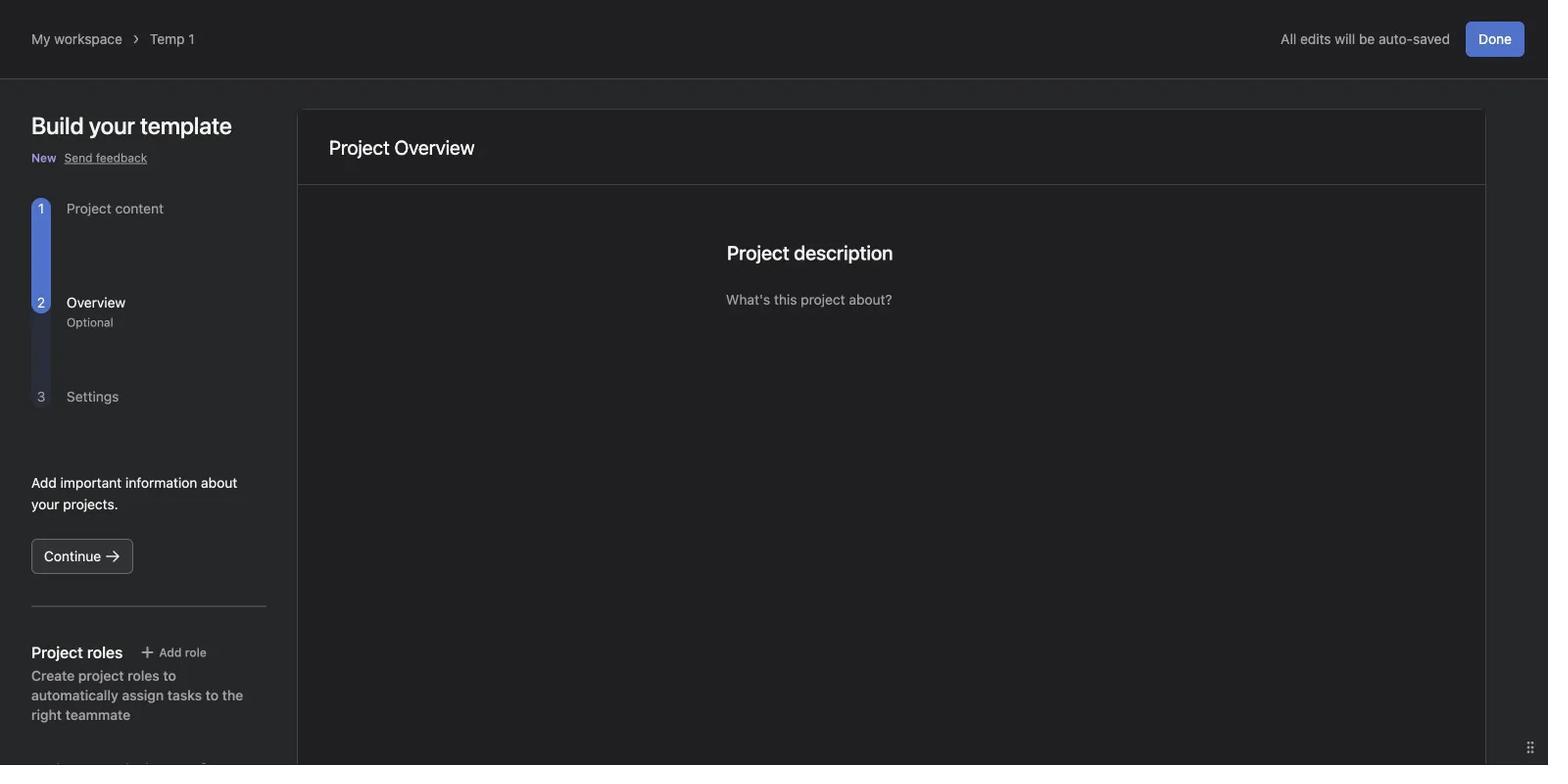 Task type: vqa. For each thing, say whether or not it's contained in the screenshot.
the rightmost Topic
no



Task type: describe. For each thing, give the bounding box(es) containing it.
add role
[[159, 646, 207, 660]]

continue
[[44, 548, 101, 565]]

information
[[125, 475, 197, 491]]

role
[[185, 646, 207, 660]]

new send feedback
[[31, 151, 147, 165]]

send
[[64, 151, 93, 165]]

all
[[1281, 31, 1297, 47]]

temp
[[150, 31, 185, 47]]

projects.
[[63, 497, 118, 513]]

my
[[31, 31, 51, 47]]

workspace
[[54, 31, 122, 47]]

build your template
[[31, 112, 232, 139]]

continue button
[[31, 539, 133, 574]]

settings
[[67, 389, 119, 405]]

add for add important information about your projects.
[[31, 475, 57, 491]]

project
[[78, 668, 124, 684]]

be
[[1360, 31, 1376, 47]]

add for add role
[[159, 646, 182, 660]]

assign
[[122, 688, 164, 704]]

add important information about your projects.
[[31, 475, 237, 513]]

saved
[[1414, 31, 1451, 47]]

all edits will be auto-saved
[[1281, 31, 1451, 47]]

project content button
[[67, 200, 164, 217]]

my workspace
[[31, 31, 122, 47]]

project
[[67, 200, 112, 217]]

the
[[222, 688, 243, 704]]

optional
[[67, 316, 113, 329]]

right teammate
[[31, 707, 131, 723]]

1 horizontal spatial to
[[206, 688, 219, 704]]

3
[[37, 389, 45, 405]]

project overview
[[329, 135, 475, 158]]

send feedback link
[[64, 149, 147, 167]]



Task type: locate. For each thing, give the bounding box(es) containing it.
overview button
[[67, 295, 126, 311]]

1 left project
[[38, 200, 44, 217]]

0 vertical spatial 1
[[189, 31, 195, 47]]

tasks
[[167, 688, 202, 704]]

project content
[[67, 200, 164, 217]]

1 2 3
[[37, 200, 45, 405]]

create project roles to automatically assign tasks to the right teammate
[[31, 668, 243, 723]]

content
[[115, 200, 164, 217]]

0 vertical spatial to
[[163, 668, 176, 684]]

add
[[31, 475, 57, 491], [159, 646, 182, 660]]

add up your
[[31, 475, 57, 491]]

1 vertical spatial add
[[159, 646, 182, 660]]

1 right temp
[[189, 31, 195, 47]]

0 horizontal spatial to
[[163, 668, 176, 684]]

to down the add role button
[[163, 668, 176, 684]]

Project description title text field
[[715, 232, 898, 273]]

automatically
[[31, 688, 118, 704]]

1 vertical spatial to
[[206, 688, 219, 704]]

build
[[31, 112, 84, 139]]

about
[[201, 475, 237, 491]]

project roles
[[31, 644, 123, 662]]

2
[[37, 295, 45, 311]]

add role button
[[131, 639, 215, 667]]

settings button
[[67, 389, 119, 405]]

will
[[1336, 31, 1356, 47]]

edit permissions image
[[192, 763, 208, 766]]

add inside the add role button
[[159, 646, 182, 660]]

add inside add important information about your projects.
[[31, 475, 57, 491]]

to
[[163, 668, 176, 684], [206, 688, 219, 704]]

overview
[[67, 295, 126, 311]]

1
[[189, 31, 195, 47], [38, 200, 44, 217]]

0 horizontal spatial 1
[[38, 200, 44, 217]]

new
[[31, 151, 56, 165]]

done button
[[1466, 22, 1525, 57]]

0 horizontal spatial add
[[31, 475, 57, 491]]

edits
[[1301, 31, 1332, 47]]

feedback
[[96, 151, 147, 165]]

1 inside 1 2 3
[[38, 200, 44, 217]]

your
[[31, 497, 59, 513]]

your template
[[89, 112, 232, 139]]

auto-
[[1379, 31, 1414, 47]]

1 horizontal spatial add
[[159, 646, 182, 660]]

1 vertical spatial 1
[[38, 200, 44, 217]]

overview optional
[[67, 295, 126, 329]]

create
[[31, 668, 75, 684]]

add left role
[[159, 646, 182, 660]]

to left the
[[206, 688, 219, 704]]

roles
[[128, 668, 160, 684]]

temp 1
[[150, 31, 195, 47]]

0 vertical spatial add
[[31, 475, 57, 491]]

1 horizontal spatial 1
[[189, 31, 195, 47]]

my workspace link
[[31, 31, 122, 47]]

important
[[60, 475, 122, 491]]

done
[[1479, 31, 1513, 47]]



